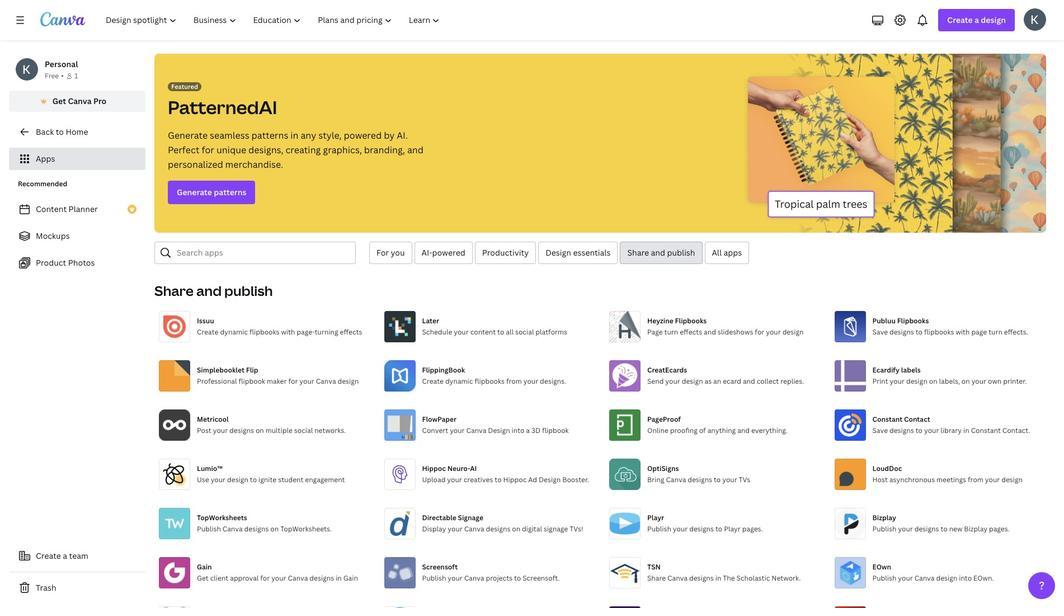 Task type: locate. For each thing, give the bounding box(es) containing it.
all
[[712, 247, 722, 258]]

for right "slideshows"
[[755, 327, 765, 337]]

save for constant contact save designs to your library in constant contact.
[[873, 426, 888, 435]]

0 vertical spatial dynamic
[[220, 327, 248, 337]]

flipbooks
[[675, 316, 707, 326], [897, 316, 929, 326]]

2 horizontal spatial a
[[975, 15, 979, 25]]

to up the labels
[[916, 327, 923, 337]]

0 horizontal spatial powered
[[344, 129, 382, 142]]

send
[[647, 377, 664, 386]]

to for bizplay publish your designs to new bizplay pages.
[[941, 524, 948, 534]]

publish inside screensoft publish your canva projects to screensoft.
[[422, 574, 446, 583]]

design left kendall parks image
[[981, 15, 1006, 25]]

design right 'ad'
[[539, 475, 561, 485]]

2 vertical spatial design
[[539, 475, 561, 485]]

dynamic inside issuu create dynamic flipbooks with page-turning effects
[[220, 327, 248, 337]]

1 horizontal spatial social
[[515, 327, 534, 337]]

design left as
[[682, 377, 703, 386]]

0 horizontal spatial dynamic
[[220, 327, 248, 337]]

for right maker
[[288, 377, 298, 386]]

your inside playr publish your designs to playr pages.
[[673, 524, 688, 534]]

publish
[[667, 247, 695, 258], [224, 281, 273, 300]]

1 vertical spatial powered
[[432, 247, 465, 258]]

pages. right new
[[989, 524, 1010, 534]]

approval
[[230, 574, 259, 583]]

design essentials
[[546, 247, 611, 258]]

1 horizontal spatial flipbooks
[[475, 377, 505, 386]]

into inside the eown publish your canva design into eown.
[[959, 574, 972, 583]]

booster.
[[562, 475, 589, 485]]

1 horizontal spatial into
[[959, 574, 972, 583]]

2 vertical spatial share
[[647, 574, 666, 583]]

into left eown.
[[959, 574, 972, 583]]

effects inside issuu create dynamic flipbooks with page-turning effects
[[340, 327, 362, 337]]

1 vertical spatial social
[[294, 426, 313, 435]]

1 horizontal spatial a
[[526, 426, 530, 435]]

0 horizontal spatial patterns
[[214, 187, 246, 198]]

0 vertical spatial patterns
[[252, 129, 288, 142]]

a inside 'button'
[[63, 551, 67, 561]]

design essentials button
[[538, 242, 618, 264]]

social inside later schedule your content to all social platforms
[[515, 327, 534, 337]]

1 horizontal spatial with
[[956, 327, 970, 337]]

all
[[506, 327, 514, 337]]

0 horizontal spatial turn
[[665, 327, 678, 337]]

design down contact.
[[1002, 475, 1023, 485]]

to up tsn share canva designs in the scholastic network.
[[716, 524, 723, 534]]

1 with from the left
[[281, 327, 295, 337]]

your inside heyzine flipbooks page turn effects and slideshows for your design
[[766, 327, 781, 337]]

0 vertical spatial constant
[[873, 415, 903, 424]]

1
[[74, 71, 78, 81]]

1 horizontal spatial bizplay
[[964, 524, 988, 534]]

1 vertical spatial get
[[197, 574, 209, 583]]

designs up tsn share canva designs in the scholastic network.
[[689, 524, 714, 534]]

list
[[9, 198, 145, 274]]

from inside louddoc host asynchronous meetings from your design
[[968, 475, 984, 485]]

1 horizontal spatial share and publish
[[628, 247, 695, 258]]

1 turn from the left
[[665, 327, 678, 337]]

on left multiple
[[256, 426, 264, 435]]

design left ignite
[[227, 475, 248, 485]]

metricool post your designs on multiple social networks.
[[197, 415, 346, 435]]

1 vertical spatial save
[[873, 426, 888, 435]]

flipbooks for turning
[[250, 327, 279, 337]]

free •
[[45, 71, 64, 81]]

signage
[[458, 513, 483, 523]]

0 vertical spatial generate
[[168, 129, 208, 142]]

all apps button
[[705, 242, 749, 264]]

0 vertical spatial into
[[512, 426, 525, 435]]

designs up playr publish your designs to playr pages.
[[688, 475, 712, 485]]

graphics,
[[323, 144, 362, 156]]

0 vertical spatial publish
[[667, 247, 695, 258]]

screensoft.
[[523, 574, 560, 583]]

from inside flippingbook create dynamic flipbooks from your designs.
[[506, 377, 522, 386]]

pages. up the scholastic
[[742, 524, 763, 534]]

publish for playr
[[647, 524, 671, 534]]

your inside optisigns bring canva designs to your tvs
[[723, 475, 737, 485]]

designs left digital
[[486, 524, 511, 534]]

0 vertical spatial from
[[506, 377, 522, 386]]

powered right the you
[[432, 247, 465, 258]]

designs inside gain get client approval for your canva designs in gain
[[310, 574, 334, 583]]

designs left the
[[689, 574, 714, 583]]

flipbooks inside issuu create dynamic flipbooks with page-turning effects
[[250, 327, 279, 337]]

scholastic
[[737, 574, 770, 583]]

0 vertical spatial save
[[873, 327, 888, 337]]

on inside directable signage display your canva designs on digital signage tvs!
[[512, 524, 520, 534]]

design left eown.
[[936, 574, 958, 583]]

Input field to search for apps search field
[[177, 242, 349, 264]]

of
[[699, 426, 706, 435]]

generate inside generate seamless patterns in any style, powered by ai. perfect for unique designs, creating graphics, branding, and personalized merchandise.
[[168, 129, 208, 142]]

1 effects from the left
[[340, 327, 362, 337]]

1 vertical spatial playr
[[724, 524, 741, 534]]

2 vertical spatial a
[[63, 551, 67, 561]]

0 horizontal spatial share and publish
[[154, 281, 273, 300]]

flipbook right 3d
[[542, 426, 569, 435]]

pages.
[[742, 524, 763, 534], [989, 524, 1010, 534]]

social right multiple
[[294, 426, 313, 435]]

turn inside heyzine flipbooks page turn effects and slideshows for your design
[[665, 327, 678, 337]]

publish left all
[[667, 247, 695, 258]]

1 horizontal spatial hippoc
[[503, 475, 527, 485]]

generate for generate seamless patterns in any style, powered by ai. perfect for unique designs, creating graphics, branding, and personalized merchandise.
[[168, 129, 208, 142]]

design inside the eown publish your canva design into eown.
[[936, 574, 958, 583]]

publish down screensoft
[[422, 574, 446, 583]]

for up 'personalized'
[[202, 144, 214, 156]]

into left 3d
[[512, 426, 525, 435]]

generate down 'personalized'
[[177, 187, 212, 198]]

0 vertical spatial flipbook
[[239, 377, 265, 386]]

playr up tsn share canva designs in the scholastic network.
[[724, 524, 741, 534]]

1 horizontal spatial publish
[[667, 247, 695, 258]]

0 vertical spatial share
[[628, 247, 649, 258]]

a text box shows "tropical palm trees" and behind it is a photo of two hands holding a spiral bound notebook with a repeating pattern of palm trees on the cover. behind that are more patterns. one is of cacti in the desert and the other is hot air balloons in the clouds. image
[[729, 54, 1046, 233]]

effects
[[340, 327, 362, 337], [680, 327, 702, 337]]

for inside heyzine flipbooks page turn effects and slideshows for your design
[[755, 327, 765, 337]]

design inside hippoc neuro-ai upload your creatives to hippoc ad design booster.
[[539, 475, 561, 485]]

creating
[[286, 144, 321, 156]]

ai
[[470, 464, 477, 473]]

directable signage display your canva designs on digital signage tvs!
[[422, 513, 583, 534]]

publish
[[197, 524, 221, 534], [647, 524, 671, 534], [873, 524, 897, 534], [422, 574, 446, 583], [873, 574, 897, 583]]

1 vertical spatial share and publish
[[154, 281, 273, 300]]

0 horizontal spatial bizplay
[[873, 513, 896, 523]]

designs left multiple
[[229, 426, 254, 435]]

0 horizontal spatial a
[[63, 551, 67, 561]]

0 horizontal spatial flipbooks
[[250, 327, 279, 337]]

your inside "flowpaper convert your canva design into a 3d flipbook"
[[450, 426, 465, 435]]

your inside createcards send your design as an ecard and collect replies.
[[666, 377, 680, 386]]

3d
[[532, 426, 541, 435]]

designs for tsn share canva designs in the scholastic network.
[[689, 574, 714, 583]]

flipbooks
[[250, 327, 279, 337], [924, 327, 954, 337], [475, 377, 505, 386]]

into inside "flowpaper convert your canva design into a 3d flipbook"
[[512, 426, 525, 435]]

flipbooks right publuu at the bottom right
[[897, 316, 929, 326]]

later schedule your content to all social platforms
[[422, 316, 567, 337]]

bring
[[647, 475, 665, 485]]

apps
[[724, 247, 742, 258]]

1 vertical spatial patterns
[[214, 187, 246, 198]]

get canva pro button
[[9, 91, 145, 112]]

tsn
[[647, 562, 661, 572]]

patterns up designs,
[[252, 129, 288, 142]]

designs inside the topworksheets publish canva designs on topworksheets.
[[244, 524, 269, 534]]

to inside constant contact save designs to your library in constant contact.
[[916, 426, 923, 435]]

designs inside 'bizplay publish your designs to new bizplay pages.'
[[915, 524, 939, 534]]

social for all
[[515, 327, 534, 337]]

to right back in the top left of the page
[[56, 126, 64, 137]]

bizplay
[[873, 513, 896, 523], [964, 524, 988, 534]]

publish up eown
[[873, 524, 897, 534]]

designs,
[[248, 144, 283, 156]]

1 horizontal spatial gain
[[343, 574, 358, 583]]

design down the labels
[[907, 377, 928, 386]]

for right approval
[[260, 574, 270, 583]]

1 vertical spatial into
[[959, 574, 972, 583]]

save inside publuu flipbooks save designs to flipbooks with page turn effects.
[[873, 327, 888, 337]]

product photos
[[36, 257, 95, 268]]

to for publuu flipbooks save designs to flipbooks with page turn effects.
[[916, 327, 923, 337]]

designs inside constant contact save designs to your library in constant contact.
[[890, 426, 914, 435]]

1 pages. from the left
[[742, 524, 763, 534]]

0 horizontal spatial with
[[281, 327, 295, 337]]

create inside dropdown button
[[948, 15, 973, 25]]

1 vertical spatial a
[[526, 426, 530, 435]]

to inside later schedule your content to all social platforms
[[498, 327, 504, 337]]

2 pages. from the left
[[989, 524, 1010, 534]]

bizplay down host
[[873, 513, 896, 523]]

share inside tsn share canva designs in the scholastic network.
[[647, 574, 666, 583]]

a for team
[[63, 551, 67, 561]]

back to home
[[36, 126, 88, 137]]

and inside heyzine flipbooks page turn effects and slideshows for your design
[[704, 327, 716, 337]]

constant contact save designs to your library in constant contact.
[[873, 415, 1031, 435]]

1 flipbooks from the left
[[675, 316, 707, 326]]

your inside screensoft publish your canva projects to screensoft.
[[448, 574, 463, 583]]

save inside constant contact save designs to your library in constant contact.
[[873, 426, 888, 435]]

patterns down merchandise.
[[214, 187, 246, 198]]

and
[[407, 144, 424, 156], [651, 247, 665, 258], [196, 281, 222, 300], [704, 327, 716, 337], [743, 377, 755, 386], [738, 426, 750, 435]]

publish down the input field to search for apps search field in the top of the page
[[224, 281, 273, 300]]

designs down publuu at the bottom right
[[890, 327, 914, 337]]

bizplay right new
[[964, 524, 988, 534]]

createcards
[[647, 365, 687, 375]]

flowpaper
[[422, 415, 457, 424]]

2 flipbooks from the left
[[897, 316, 929, 326]]

0 vertical spatial share and publish
[[628, 247, 695, 258]]

design
[[546, 247, 571, 258], [488, 426, 510, 435], [539, 475, 561, 485]]

publish inside 'bizplay publish your designs to new bizplay pages.'
[[873, 524, 897, 534]]

get inside button
[[52, 96, 66, 106]]

print
[[873, 377, 888, 386]]

design left essentials
[[546, 247, 571, 258]]

simplebooklet flip professional flipbook maker for your canva design
[[197, 365, 359, 386]]

to left all
[[498, 327, 504, 337]]

in inside tsn share canva designs in the scholastic network.
[[716, 574, 722, 583]]

topworksheets publish canva designs on topworksheets.
[[197, 513, 332, 534]]

0 horizontal spatial from
[[506, 377, 522, 386]]

2 with from the left
[[956, 327, 970, 337]]

to inside lumio™ use your design to ignite student engagement
[[250, 475, 257, 485]]

1 horizontal spatial pages.
[[989, 524, 1010, 534]]

0 vertical spatial social
[[515, 327, 534, 337]]

designs down the contact
[[890, 426, 914, 435]]

1 vertical spatial from
[[968, 475, 984, 485]]

0 horizontal spatial flipbooks
[[675, 316, 707, 326]]

publish up the tsn
[[647, 524, 671, 534]]

share and publish left all
[[628, 247, 695, 258]]

multiple
[[266, 426, 293, 435]]

dynamic down flippingbook
[[445, 377, 473, 386]]

1 horizontal spatial effects
[[680, 327, 702, 337]]

network.
[[772, 574, 801, 583]]

flipbooks inside flippingbook create dynamic flipbooks from your designs.
[[475, 377, 505, 386]]

design up networks.
[[338, 377, 359, 386]]

on left topworksheets.
[[270, 524, 279, 534]]

issuu
[[197, 316, 214, 326]]

new
[[949, 524, 963, 534]]

on left digital
[[512, 524, 520, 534]]

your inside metricool post your designs on multiple social networks.
[[213, 426, 228, 435]]

flipbooks for effects
[[675, 316, 707, 326]]

effects right page
[[680, 327, 702, 337]]

get down the •
[[52, 96, 66, 106]]

to left ignite
[[250, 475, 257, 485]]

design inside the ecardify labels print your design on labels, on your own printer.
[[907, 377, 928, 386]]

effects.
[[1004, 327, 1028, 337]]

to for constant contact save designs to your library in constant contact.
[[916, 426, 923, 435]]

design up replies.
[[783, 327, 804, 337]]

patterns inside generate seamless patterns in any style, powered by ai. perfect for unique designs, creating graphics, branding, and personalized merchandise.
[[252, 129, 288, 142]]

designs left new
[[915, 524, 939, 534]]

constant left the contact
[[873, 415, 903, 424]]

to down the contact
[[916, 426, 923, 435]]

to inside optisigns bring canva designs to your tvs
[[714, 475, 721, 485]]

1 vertical spatial generate
[[177, 187, 212, 198]]

save down publuu at the bottom right
[[873, 327, 888, 337]]

flipbooks up the flip
[[250, 327, 279, 337]]

to right projects
[[514, 574, 521, 583]]

0 vertical spatial get
[[52, 96, 66, 106]]

canva inside the eown publish your canva design into eown.
[[915, 574, 935, 583]]

share and publish up issuu
[[154, 281, 273, 300]]

social inside metricool post your designs on multiple social networks.
[[294, 426, 313, 435]]

design left 3d
[[488, 426, 510, 435]]

0 horizontal spatial flipbook
[[239, 377, 265, 386]]

turn down 'heyzine'
[[665, 327, 678, 337]]

tvs!
[[570, 524, 583, 534]]

1 horizontal spatial flipbooks
[[897, 316, 929, 326]]

metricool
[[197, 415, 229, 424]]

flipbooks for to
[[897, 316, 929, 326]]

trash link
[[9, 577, 145, 599]]

designs down topworksheets.
[[310, 574, 334, 583]]

on inside the topworksheets publish canva designs on topworksheets.
[[270, 524, 279, 534]]

into for design
[[959, 574, 972, 583]]

publish for bizplay
[[873, 524, 897, 534]]

save up louddoc
[[873, 426, 888, 435]]

featured
[[171, 82, 198, 91]]

flipbooks left page
[[924, 327, 954, 337]]

get left client
[[197, 574, 209, 583]]

ai.
[[397, 129, 408, 142]]

hippoc up upload
[[422, 464, 446, 473]]

1 horizontal spatial patterns
[[252, 129, 288, 142]]

0 horizontal spatial publish
[[224, 281, 273, 300]]

1 horizontal spatial get
[[197, 574, 209, 583]]

0 horizontal spatial pages.
[[742, 524, 763, 534]]

0 horizontal spatial playr
[[647, 513, 664, 523]]

for inside gain get client approval for your canva designs in gain
[[260, 574, 270, 583]]

with left page
[[956, 327, 970, 337]]

design inside simplebooklet flip professional flipbook maker for your canva design
[[338, 377, 359, 386]]

from for flipbooks
[[506, 377, 522, 386]]

to inside 'bizplay publish your designs to new bizplay pages.'
[[941, 524, 948, 534]]

canva inside tsn share canva designs in the scholastic network.
[[668, 574, 688, 583]]

create inside issuu create dynamic flipbooks with page-turning effects
[[197, 327, 218, 337]]

effects right turning
[[340, 327, 362, 337]]

1 horizontal spatial powered
[[432, 247, 465, 258]]

a for design
[[975, 15, 979, 25]]

flipbooks right 'heyzine'
[[675, 316, 707, 326]]

publish down topworksheets
[[197, 524, 221, 534]]

topworksheets.
[[280, 524, 332, 534]]

2 turn from the left
[[989, 327, 1003, 337]]

from left the designs.
[[506, 377, 522, 386]]

1 vertical spatial constant
[[971, 426, 1001, 435]]

client
[[210, 574, 228, 583]]

patternedai
[[168, 95, 277, 119]]

dynamic inside flippingbook create dynamic flipbooks from your designs.
[[445, 377, 473, 386]]

designs inside metricool post your designs on multiple social networks.
[[229, 426, 254, 435]]

productivity
[[482, 247, 529, 258]]

your inside gain get client approval for your canva designs in gain
[[271, 574, 286, 583]]

0 horizontal spatial social
[[294, 426, 313, 435]]

1 vertical spatial dynamic
[[445, 377, 473, 386]]

networks.
[[315, 426, 346, 435]]

designs for constant contact save designs to your library in constant contact.
[[890, 426, 914, 435]]

1 vertical spatial flipbook
[[542, 426, 569, 435]]

1 horizontal spatial flipbook
[[542, 426, 569, 435]]

with left page-
[[281, 327, 295, 337]]

turn
[[665, 327, 678, 337], [989, 327, 1003, 337]]

0 vertical spatial powered
[[344, 129, 382, 142]]

in inside generate seamless patterns in any style, powered by ai. perfect for unique designs, creating graphics, branding, and personalized merchandise.
[[291, 129, 299, 142]]

flippingbook create dynamic flipbooks from your designs.
[[422, 365, 566, 386]]

generate up perfect
[[168, 129, 208, 142]]

0 horizontal spatial effects
[[340, 327, 362, 337]]

create inside flippingbook create dynamic flipbooks from your designs.
[[422, 377, 444, 386]]

powered up graphics,
[[344, 129, 382, 142]]

pro
[[93, 96, 107, 106]]

playr down bring
[[647, 513, 664, 523]]

constant left contact.
[[971, 426, 1001, 435]]

with inside issuu create dynamic flipbooks with page-turning effects
[[281, 327, 295, 337]]

0 vertical spatial design
[[546, 247, 571, 258]]

eown publish your canva design into eown.
[[873, 562, 994, 583]]

asynchronous
[[890, 475, 935, 485]]

0 vertical spatial bizplay
[[873, 513, 896, 523]]

flipbook inside simplebooklet flip professional flipbook maker for your canva design
[[239, 377, 265, 386]]

flipbook down the flip
[[239, 377, 265, 386]]

a inside dropdown button
[[975, 15, 979, 25]]

designs for topworksheets publish canva designs on topworksheets.
[[244, 524, 269, 534]]

gain
[[197, 562, 212, 572], [343, 574, 358, 583]]

display
[[422, 524, 446, 534]]

from right meetings
[[968, 475, 984, 485]]

the
[[723, 574, 735, 583]]

publish down eown
[[873, 574, 897, 583]]

1 vertical spatial share
[[154, 281, 194, 300]]

designs inside playr publish your designs to playr pages.
[[689, 524, 714, 534]]

flipbooks up "flowpaper convert your canva design into a 3d flipbook"
[[475, 377, 505, 386]]

content
[[470, 327, 496, 337]]

1 horizontal spatial from
[[968, 475, 984, 485]]

turn right page
[[989, 327, 1003, 337]]

2 effects from the left
[[680, 327, 702, 337]]

flipbooks for designs.
[[475, 377, 505, 386]]

flipbook inside "flowpaper convert your canva design into a 3d flipbook"
[[542, 426, 569, 435]]

2 horizontal spatial flipbooks
[[924, 327, 954, 337]]

create a design button
[[939, 9, 1015, 31]]

content planner link
[[9, 198, 145, 220]]

canva inside optisigns bring canva designs to your tvs
[[666, 475, 686, 485]]

canva inside the topworksheets publish canva designs on topworksheets.
[[223, 524, 243, 534]]

0 horizontal spatial into
[[512, 426, 525, 435]]

0 horizontal spatial get
[[52, 96, 66, 106]]

social right all
[[515, 327, 534, 337]]

designs down topworksheets
[[244, 524, 269, 534]]

page
[[972, 327, 987, 337]]

to right creatives
[[495, 475, 502, 485]]

publish inside the eown publish your canva design into eown.
[[873, 574, 897, 583]]

digital
[[522, 524, 542, 534]]

design
[[981, 15, 1006, 25], [783, 327, 804, 337], [338, 377, 359, 386], [682, 377, 703, 386], [907, 377, 928, 386], [227, 475, 248, 485], [1002, 475, 1023, 485], [936, 574, 958, 583]]

0 vertical spatial a
[[975, 15, 979, 25]]

1 save from the top
[[873, 327, 888, 337]]

to left new
[[941, 524, 948, 534]]

generate inside 'button'
[[177, 187, 212, 198]]

style,
[[318, 129, 342, 142]]

replies.
[[781, 377, 804, 386]]

0 horizontal spatial hippoc
[[422, 464, 446, 473]]

recommended
[[18, 179, 67, 189]]

to left tvs
[[714, 475, 721, 485]]

dynamic up simplebooklet
[[220, 327, 248, 337]]

designs inside tsn share canva designs in the scholastic network.
[[689, 574, 714, 583]]

to inside playr publish your designs to playr pages.
[[716, 524, 723, 534]]

1 horizontal spatial dynamic
[[445, 377, 473, 386]]

1 vertical spatial design
[[488, 426, 510, 435]]

hippoc left 'ad'
[[503, 475, 527, 485]]

to inside publuu flipbooks save designs to flipbooks with page turn effects.
[[916, 327, 923, 337]]

playr publish your designs to playr pages.
[[647, 513, 763, 534]]

in inside gain get client approval for your canva designs in gain
[[336, 574, 342, 583]]

1 horizontal spatial turn
[[989, 327, 1003, 337]]

0 horizontal spatial gain
[[197, 562, 212, 572]]

2 save from the top
[[873, 426, 888, 435]]

team
[[69, 551, 88, 561]]



Task type: vqa. For each thing, say whether or not it's contained in the screenshot.
flipbooks
yes



Task type: describe. For each thing, give the bounding box(es) containing it.
dynamic for issuu
[[220, 327, 248, 337]]

louddoc
[[873, 464, 902, 473]]

printer.
[[1003, 377, 1027, 386]]

your inside simplebooklet flip professional flipbook maker for your canva design
[[300, 377, 314, 386]]

share and publish button
[[620, 242, 703, 264]]

branding,
[[364, 144, 405, 156]]

pages. inside 'bizplay publish your designs to new bizplay pages.'
[[989, 524, 1010, 534]]

flipbooks inside publuu flipbooks save designs to flipbooks with page turn effects.
[[924, 327, 954, 337]]

designs for optisigns bring canva designs to your tvs
[[688, 475, 712, 485]]

personalized
[[168, 158, 223, 171]]

ad
[[528, 475, 537, 485]]

neuro-
[[447, 464, 470, 473]]

page-
[[297, 327, 315, 337]]

with inside publuu flipbooks save designs to flipbooks with page turn effects.
[[956, 327, 970, 337]]

turn inside publuu flipbooks save designs to flipbooks with page turn effects.
[[989, 327, 1003, 337]]

flippingbook
[[422, 365, 465, 375]]

screensoft publish your canva projects to screensoft.
[[422, 562, 560, 583]]

to for optisigns bring canva designs to your tvs
[[714, 475, 721, 485]]

and inside pageproof online proofing of anything and everything.
[[738, 426, 750, 435]]

unique
[[217, 144, 246, 156]]

ai-
[[422, 247, 432, 258]]

design inside "flowpaper convert your canva design into a 3d flipbook"
[[488, 426, 510, 435]]

ai-powered
[[422, 247, 465, 258]]

publish for screensoft
[[422, 574, 446, 583]]

schedule
[[422, 327, 452, 337]]

optisigns bring canva designs to your tvs
[[647, 464, 751, 485]]

get inside gain get client approval for your canva designs in gain
[[197, 574, 209, 583]]

design inside louddoc host asynchronous meetings from your design
[[1002, 475, 1023, 485]]

into for design
[[512, 426, 525, 435]]

on right labels,
[[962, 377, 970, 386]]

on left labels,
[[929, 377, 938, 386]]

home
[[66, 126, 88, 137]]

everything.
[[751, 426, 788, 435]]

publuu flipbooks save designs to flipbooks with page turn effects.
[[873, 316, 1028, 337]]

page
[[647, 327, 663, 337]]

free
[[45, 71, 59, 81]]

back
[[36, 126, 54, 137]]

and inside generate seamless patterns in any style, powered by ai. perfect for unique designs, creating graphics, branding, and personalized merchandise.
[[407, 144, 424, 156]]

ecardify labels print your design on labels, on your own printer.
[[873, 365, 1027, 386]]

your inside directable signage display your canva designs on digital signage tvs!
[[448, 524, 463, 534]]

trash
[[36, 583, 56, 593]]

design inside createcards send your design as an ecard and collect replies.
[[682, 377, 703, 386]]

productivity button
[[475, 242, 536, 264]]

on inside metricool post your designs on multiple social networks.
[[256, 426, 264, 435]]

create a design
[[948, 15, 1006, 25]]

merchandise.
[[225, 158, 283, 171]]

ignite
[[259, 475, 277, 485]]

canva inside directable signage display your canva designs on digital signage tvs!
[[464, 524, 484, 534]]

your inside 'bizplay publish your designs to new bizplay pages.'
[[898, 524, 913, 534]]

publish for eown
[[873, 574, 897, 583]]

your inside later schedule your content to all social platforms
[[454, 327, 469, 337]]

to for lumio™ use your design to ignite student engagement
[[250, 475, 257, 485]]

maker
[[267, 377, 287, 386]]

0 horizontal spatial constant
[[873, 415, 903, 424]]

to inside screensoft publish your canva projects to screensoft.
[[514, 574, 521, 583]]

0 vertical spatial hippoc
[[422, 464, 446, 473]]

ai-powered button
[[414, 242, 473, 264]]

in inside constant contact save designs to your library in constant contact.
[[964, 426, 970, 435]]

apps
[[36, 153, 55, 164]]

eown
[[873, 562, 891, 572]]

get canva pro
[[52, 96, 107, 106]]

your inside louddoc host asynchronous meetings from your design
[[985, 475, 1000, 485]]

1 vertical spatial publish
[[224, 281, 273, 300]]

essentials
[[573, 247, 611, 258]]

pageproof online proofing of anything and everything.
[[647, 415, 788, 435]]

canva inside simplebooklet flip professional flipbook maker for your canva design
[[316, 377, 336, 386]]

library
[[941, 426, 962, 435]]

back to home link
[[9, 121, 145, 143]]

generate seamless patterns in any style, powered by ai. perfect for unique designs, creating graphics, branding, and personalized merchandise.
[[168, 129, 424, 171]]

design inside button
[[546, 247, 571, 258]]

publish for topworksheets
[[197, 524, 221, 534]]

your inside lumio™ use your design to ignite student engagement
[[211, 475, 226, 485]]

post
[[197, 426, 211, 435]]

create a team
[[36, 551, 88, 561]]

as
[[705, 377, 712, 386]]

host
[[873, 475, 888, 485]]

professional
[[197, 377, 237, 386]]

generate patterns
[[177, 187, 246, 198]]

product
[[36, 257, 66, 268]]

labels,
[[939, 377, 960, 386]]

convert
[[422, 426, 448, 435]]

later
[[422, 316, 439, 326]]

a inside "flowpaper convert your canva design into a 3d flipbook"
[[526, 426, 530, 435]]

hippoc neuro-ai upload your creatives to hippoc ad design booster.
[[422, 464, 589, 485]]

patterns inside generate patterns 'button'
[[214, 187, 246, 198]]

ecardify
[[873, 365, 900, 375]]

powered inside generate seamless patterns in any style, powered by ai. perfect for unique designs, creating graphics, branding, and personalized merchandise.
[[344, 129, 382, 142]]

turning
[[315, 327, 338, 337]]

pages. inside playr publish your designs to playr pages.
[[742, 524, 763, 534]]

to for later schedule your content to all social platforms
[[498, 327, 504, 337]]

tvs
[[739, 475, 751, 485]]

gain get client approval for your canva designs in gain
[[197, 562, 358, 583]]

use
[[197, 475, 209, 485]]

canva inside gain get client approval for your canva designs in gain
[[288, 574, 308, 583]]

designs inside directable signage display your canva designs on digital signage tvs!
[[486, 524, 511, 534]]

online
[[647, 426, 669, 435]]

eown.
[[974, 574, 994, 583]]

design inside dropdown button
[[981, 15, 1006, 25]]

designs for metricool post your designs on multiple social networks.
[[229, 426, 254, 435]]

from for meetings
[[968, 475, 984, 485]]

social for multiple
[[294, 426, 313, 435]]

list containing content planner
[[9, 198, 145, 274]]

design inside heyzine flipbooks page turn effects and slideshows for your design
[[783, 327, 804, 337]]

slideshows
[[718, 327, 753, 337]]

1 vertical spatial bizplay
[[964, 524, 988, 534]]

0 vertical spatial playr
[[647, 513, 664, 523]]

anything
[[708, 426, 736, 435]]

canva inside "flowpaper convert your canva design into a 3d flipbook"
[[466, 426, 487, 435]]

your inside hippoc neuro-ai upload your creatives to hippoc ad design booster.
[[447, 475, 462, 485]]

canva inside screensoft publish your canva projects to screensoft.
[[464, 574, 484, 583]]

meetings
[[937, 475, 966, 485]]

designs for bizplay publish your designs to new bizplay pages.
[[915, 524, 939, 534]]

flip
[[246, 365, 258, 375]]

your inside the eown publish your canva design into eown.
[[898, 574, 913, 583]]

for inside simplebooklet flip professional flipbook maker for your canva design
[[288, 377, 298, 386]]

save for publuu flipbooks save designs to flipbooks with page turn effects.
[[873, 327, 888, 337]]

student
[[278, 475, 303, 485]]

your inside constant contact save designs to your library in constant contact.
[[924, 426, 939, 435]]

kendall parks image
[[1024, 8, 1046, 31]]

powered inside ai-powered button
[[432, 247, 465, 258]]

0 vertical spatial gain
[[197, 562, 212, 572]]

for you
[[377, 247, 405, 258]]

share and publish inside the share and publish button
[[628, 247, 695, 258]]

1 horizontal spatial playr
[[724, 524, 741, 534]]

dynamic for flippingbook
[[445, 377, 473, 386]]

louddoc host asynchronous meetings from your design
[[873, 464, 1023, 485]]

personal
[[45, 59, 78, 69]]

your inside flippingbook create dynamic flipbooks from your designs.
[[524, 377, 538, 386]]

and inside createcards send your design as an ecard and collect replies.
[[743, 377, 755, 386]]

1 vertical spatial gain
[[343, 574, 358, 583]]

create inside 'button'
[[36, 551, 61, 561]]

share inside the share and publish button
[[628, 247, 649, 258]]

designs for publuu flipbooks save designs to flipbooks with page turn effects.
[[890, 327, 914, 337]]

platforms
[[536, 327, 567, 337]]

designs for playr publish your designs to playr pages.
[[689, 524, 714, 534]]

for inside generate seamless patterns in any style, powered by ai. perfect for unique designs, creating graphics, branding, and personalized merchandise.
[[202, 144, 214, 156]]

topworksheets
[[197, 513, 247, 523]]

top level navigation element
[[98, 9, 450, 31]]

and inside button
[[651, 247, 665, 258]]

generate for generate patterns
[[177, 187, 212, 198]]

featured patternedai
[[168, 82, 277, 119]]

to for playr publish your designs to playr pages.
[[716, 524, 723, 534]]

canva inside button
[[68, 96, 92, 106]]

by
[[384, 129, 395, 142]]

1 vertical spatial hippoc
[[503, 475, 527, 485]]

1 horizontal spatial constant
[[971, 426, 1001, 435]]

creatives
[[464, 475, 493, 485]]

effects inside heyzine flipbooks page turn effects and slideshows for your design
[[680, 327, 702, 337]]

for you button
[[369, 242, 412, 264]]

heyzine
[[647, 316, 674, 326]]

content planner
[[36, 204, 98, 214]]

upload
[[422, 475, 446, 485]]

design inside lumio™ use your design to ignite student engagement
[[227, 475, 248, 485]]

mockups
[[36, 231, 70, 241]]

signage
[[544, 524, 568, 534]]

mockups link
[[9, 225, 145, 247]]

flowpaper convert your canva design into a 3d flipbook
[[422, 415, 569, 435]]

to inside hippoc neuro-ai upload your creatives to hippoc ad design booster.
[[495, 475, 502, 485]]

contact.
[[1003, 426, 1031, 435]]

publish inside the share and publish button
[[667, 247, 695, 258]]



